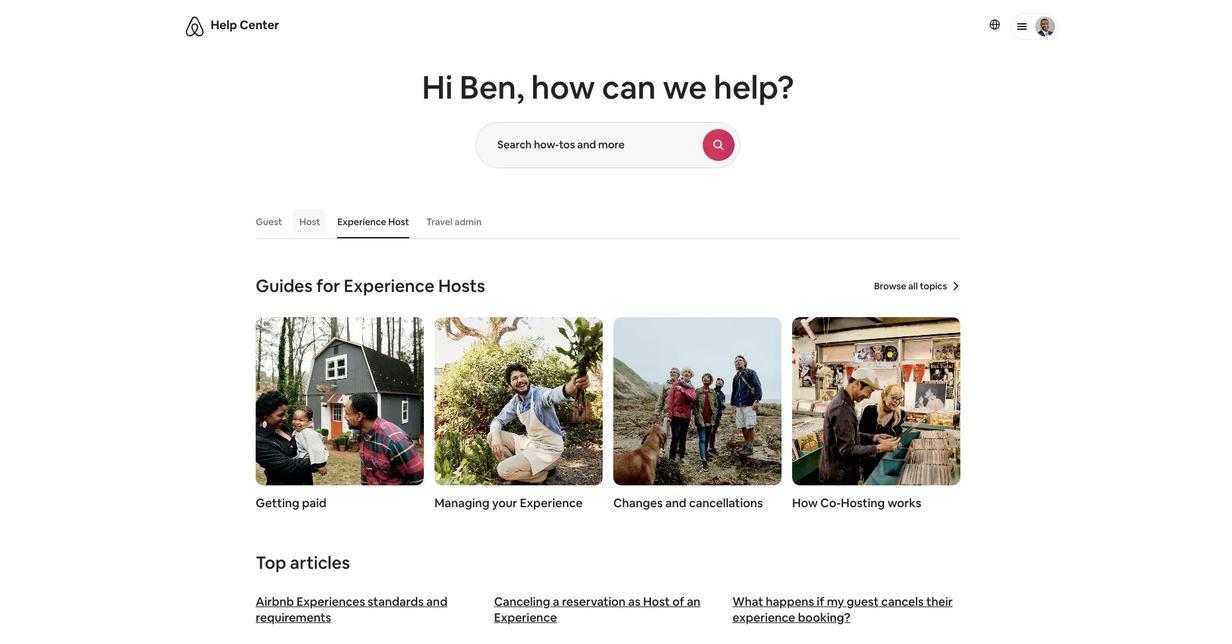 Task type: describe. For each thing, give the bounding box(es) containing it.
happens
[[766, 594, 815, 610]]

requirements
[[256, 610, 331, 625]]

center
[[240, 17, 279, 32]]

host button
[[293, 209, 327, 235]]

Search how-tos and more search field
[[476, 123, 703, 168]]

host inside the canceling a reservation as host of an experience
[[643, 594, 670, 610]]

and inside airbnb experiences standards and requirements
[[426, 594, 448, 610]]

travel admin
[[426, 216, 482, 228]]

getting paid
[[256, 496, 327, 511]]

changes
[[614, 496, 663, 511]]

for
[[316, 275, 340, 298]]

airbnb experiences standards and requirements link
[[256, 594, 484, 626]]

reservation
[[562, 594, 626, 610]]

topics
[[920, 280, 947, 292]]

hosts
[[438, 275, 485, 298]]

hi ben, how can we help?
[[422, 67, 794, 108]]

ben,
[[460, 67, 525, 108]]

tab list containing guest
[[249, 205, 961, 239]]

can
[[602, 67, 656, 108]]

two people browsing in a record shop. image
[[792, 317, 961, 486]]

host inside experience host button
[[388, 216, 409, 228]]

how
[[531, 67, 595, 108]]

0 vertical spatial and
[[666, 496, 687, 511]]

your
[[492, 496, 518, 511]]

managing
[[435, 496, 490, 511]]

airbnb homepage image
[[184, 16, 205, 37]]

browse
[[874, 280, 907, 292]]

all
[[909, 280, 918, 292]]

canceling a reservation as host of an experience link
[[494, 594, 722, 626]]

experience inside experience host button
[[338, 216, 386, 228]]

my
[[827, 594, 844, 610]]

guest button
[[249, 209, 289, 235]]

getting paid link
[[256, 317, 424, 511]]

hi
[[422, 67, 453, 108]]

managing your experience
[[435, 496, 583, 511]]

their
[[927, 594, 953, 610]]

co-
[[821, 496, 841, 511]]

experience
[[733, 610, 796, 625]]

hosting
[[841, 496, 885, 511]]

of
[[673, 594, 685, 610]]

host inside 'host' button
[[299, 216, 320, 228]]

an
[[687, 594, 701, 610]]

paid
[[302, 496, 327, 511]]

standards
[[368, 594, 424, 610]]

guest
[[256, 216, 282, 228]]



Task type: vqa. For each thing, say whether or not it's contained in the screenshot.
Airbnb
yes



Task type: locate. For each thing, give the bounding box(es) containing it.
tab list
[[249, 205, 961, 239]]

and right standards at the bottom left of page
[[426, 594, 448, 610]]

travel
[[426, 216, 453, 228]]

guides
[[256, 275, 313, 298]]

cancellations
[[689, 496, 763, 511]]

experience inside the canceling a reservation as host of an experience
[[494, 610, 557, 625]]

host left of at the right bottom of the page
[[643, 594, 670, 610]]

canceling
[[494, 594, 550, 610]]

a person working in a garden, holding a bunch of green produce. image
[[435, 317, 603, 486]]

airbnb
[[256, 594, 294, 610]]

and right changes
[[666, 496, 687, 511]]

experience right 'host' button at the top
[[338, 216, 386, 228]]

and
[[666, 496, 687, 511], [426, 594, 448, 610]]

experience host button
[[331, 209, 416, 235]]

0 horizontal spatial and
[[426, 594, 448, 610]]

help center link
[[211, 17, 279, 32]]

as
[[628, 594, 641, 610]]

browse all topics
[[874, 280, 947, 292]]

0 horizontal spatial host
[[299, 216, 320, 228]]

we
[[663, 67, 707, 108]]

top
[[256, 552, 286, 574]]

experience
[[338, 216, 386, 228], [344, 275, 435, 298], [520, 496, 583, 511], [494, 610, 557, 625]]

how
[[792, 496, 818, 511]]

admin
[[455, 216, 482, 228]]

None search field
[[476, 122, 741, 168]]

guest
[[847, 594, 879, 610]]

what happens if my guest cancels their experience booking? link
[[733, 594, 961, 626]]

airbnb experiences standards and requirements
[[256, 594, 448, 625]]

help
[[211, 17, 237, 32]]

how co-hosting works link
[[792, 317, 961, 511]]

1 horizontal spatial host
[[388, 216, 409, 228]]

2 horizontal spatial host
[[643, 594, 670, 610]]

1 vertical spatial and
[[426, 594, 448, 610]]

a
[[553, 594, 560, 610]]

host right guest button
[[299, 216, 320, 228]]

top articles
[[256, 552, 350, 574]]

experience down the canceling at the left of the page
[[494, 610, 557, 625]]

how co-hosting works
[[792, 496, 922, 511]]

if
[[817, 594, 825, 610]]

experience right your
[[520, 496, 583, 511]]

getting
[[256, 496, 300, 511]]

browse all topics link
[[874, 280, 961, 292]]

canceling a reservation as host of an experience
[[494, 594, 701, 625]]

managing your experience link
[[435, 317, 603, 511]]

experience inside managing your experience link
[[520, 496, 583, 511]]

experience host
[[338, 216, 409, 228]]

changes and cancellations
[[614, 496, 763, 511]]

experience right for
[[344, 275, 435, 298]]

experiences
[[297, 594, 365, 610]]

guides for experience hosts
[[256, 275, 485, 298]]

travel admin button
[[420, 209, 488, 235]]

what happens if my guest cancels their experience booking?
[[733, 594, 953, 625]]

a group of people with a dog, hiking on a rocky beach. image
[[614, 317, 782, 486]]

two adults and a child, laughing, outside a barn-shaped house in the forest. image
[[256, 317, 424, 486]]

booking?
[[798, 610, 851, 625]]

host
[[299, 216, 320, 228], [388, 216, 409, 228], [643, 594, 670, 610]]

articles
[[290, 552, 350, 574]]

main navigation menu image
[[1036, 17, 1055, 36]]

help center
[[211, 17, 279, 32]]

cancels
[[882, 594, 924, 610]]

1 horizontal spatial and
[[666, 496, 687, 511]]

what
[[733, 594, 764, 610]]

changes and cancellations link
[[614, 317, 782, 511]]

host left 'travel'
[[388, 216, 409, 228]]

help?
[[714, 67, 794, 108]]

works
[[888, 496, 922, 511]]



